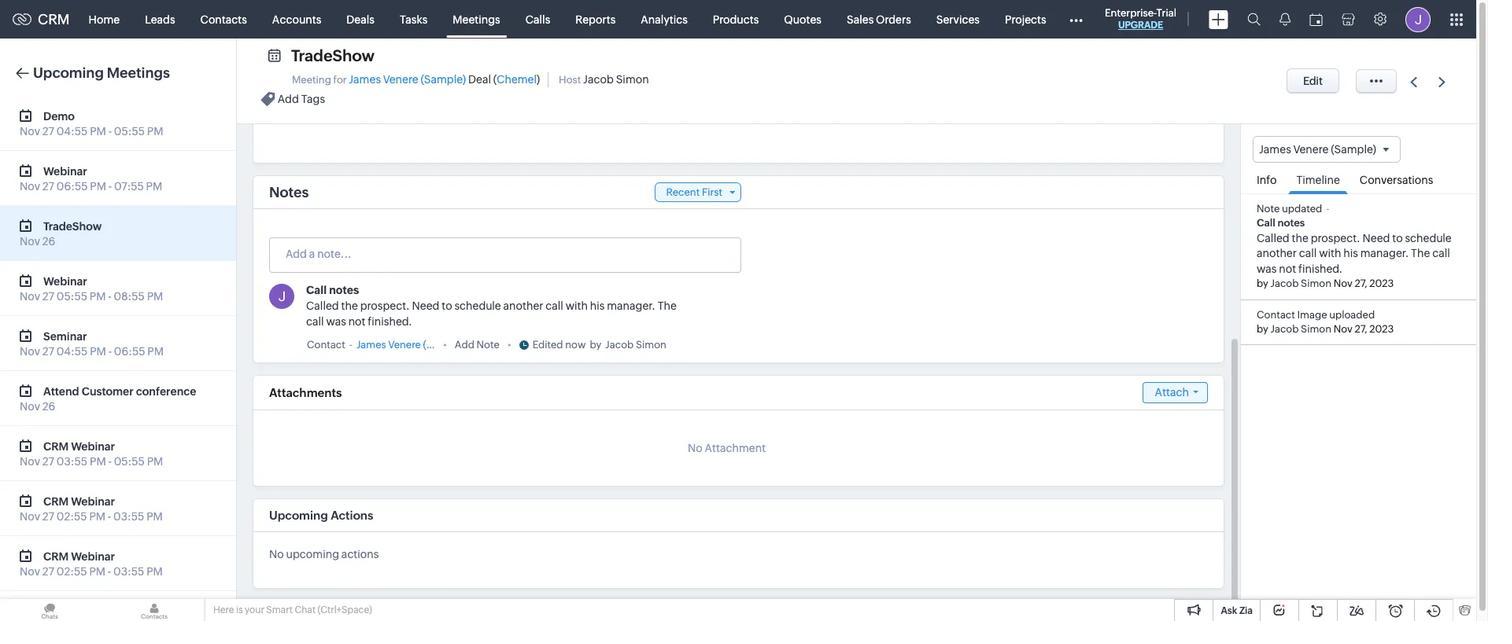 Task type: describe. For each thing, give the bounding box(es) containing it.
nov inside note updated - call notes called the prospect. need to schedule another call with his manager. the call was not finished. by jacob simon nov 27, 2023
[[1334, 278, 1353, 290]]

leads
[[145, 13, 175, 26]]

webinar inside "webinar nov 27 06:55 pm - 07:55 pm"
[[43, 165, 87, 178]]

to inside note updated - call notes called the prospect. need to schedule another call with his manager. the call was not finished. by jacob simon nov 27, 2023
[[1393, 232, 1403, 244]]

leads link
[[132, 0, 188, 38]]

search element
[[1238, 0, 1270, 39]]

venere for meeting for james venere (sample) deal ( chemel )
[[383, 73, 418, 86]]

quotes link
[[772, 0, 834, 38]]

timeline link
[[1289, 163, 1348, 195]]

2 vertical spatial 03:55
[[113, 566, 144, 579]]

simon inside note updated - call notes called the prospect. need to schedule another call with his manager. the call was not finished. by jacob simon nov 27, 2023
[[1301, 278, 1332, 290]]

not inside note updated - call notes called the prospect. need to schedule another call with his manager. the call was not finished. by jacob simon nov 27, 2023
[[1279, 263, 1297, 275]]

updated
[[1282, 203, 1323, 215]]

nov inside webinar nov 27 05:55 pm - 08:55 pm
[[20, 290, 40, 303]]

tasks link
[[387, 0, 440, 38]]

crm webinar nov 27 03:55 pm - 05:55 pm
[[20, 440, 163, 468]]

chemel
[[497, 73, 537, 86]]

demo
[[43, 110, 75, 122]]

is
[[236, 605, 243, 616]]

jacob inside note updated - call notes called the prospect. need to schedule another call with his manager. the call was not finished. by jacob simon nov 27, 2023
[[1271, 278, 1299, 290]]

trial
[[1157, 7, 1177, 19]]

attend
[[43, 385, 79, 398]]

nov inside tradeshow nov 26
[[20, 235, 40, 248]]

quotes
[[784, 13, 822, 26]]

services link
[[924, 0, 993, 38]]

07:55
[[114, 180, 144, 193]]

crm left 'home' link
[[38, 11, 70, 28]]

1 vertical spatial add
[[455, 339, 475, 351]]

calendar image
[[1310, 13, 1323, 26]]

08:55
[[114, 290, 145, 303]]

calls
[[526, 13, 550, 26]]

analytics
[[641, 13, 688, 26]]

nov inside seminar nov 27 04:55 pm - 06:55 pm
[[20, 346, 40, 358]]

notes inside note updated - call notes called the prospect. need to schedule another call with his manager. the call was not finished. by jacob simon nov 27, 2023
[[1278, 218, 1305, 229]]

1 vertical spatial 03:55
[[113, 511, 144, 523]]

1 crm webinar nov 27 02:55 pm - 03:55 pm from the top
[[20, 496, 163, 523]]

chat
[[295, 605, 316, 616]]

03:55 inside "crm webinar nov 27 03:55 pm - 05:55 pm"
[[57, 456, 88, 468]]

upcoming meetings
[[33, 65, 170, 81]]

27 inside webinar nov 27 05:55 pm - 08:55 pm
[[42, 290, 54, 303]]

info
[[1257, 174, 1277, 187]]

add tags
[[278, 93, 325, 106]]

2023 inside note updated - call notes called the prospect. need to schedule another call with his manager. the call was not finished. by jacob simon nov 27, 2023
[[1370, 278, 1394, 290]]

27 inside demo nov 27 04:55 pm - 05:55 pm
[[42, 125, 54, 138]]

james venere (sample)
[[1259, 143, 1377, 156]]

note updated - call notes called the prospect. need to schedule another call with his manager. the call was not finished. by jacob simon nov 27, 2023
[[1257, 203, 1454, 290]]

26 inside tradeshow nov 26
[[42, 235, 55, 248]]

27, inside note updated - call notes called the prospect. need to schedule another call with his manager. the call was not finished. by jacob simon nov 27, 2023
[[1355, 278, 1368, 290]]

conference
[[136, 385, 196, 398]]

webinar down "crm webinar nov 27 03:55 pm - 05:55 pm"
[[71, 496, 115, 508]]

ask
[[1221, 606, 1238, 617]]

meeting for james venere (sample) deal ( chemel )
[[292, 73, 540, 86]]

contacts link
[[188, 0, 260, 38]]

actions
[[342, 549, 379, 561]]

jacob right now
[[606, 339, 634, 351]]

attachment
[[705, 442, 766, 455]]

calls link
[[513, 0, 563, 38]]

image
[[1298, 309, 1328, 321]]

called inside call notes called the prospect. need to schedule another call with his manager. the call was not finished.
[[306, 300, 339, 313]]

simon right host
[[616, 73, 649, 86]]

tags
[[301, 93, 325, 106]]

06:55 inside seminar nov 27 04:55 pm - 06:55 pm
[[114, 346, 145, 358]]

webinar nov 27 06:55 pm - 07:55 pm
[[20, 165, 162, 193]]

prospect. inside call notes called the prospect. need to schedule another call with his manager. the call was not finished.
[[360, 300, 410, 313]]

info link
[[1249, 163, 1285, 194]]

upcoming actions
[[269, 509, 374, 523]]

projects
[[1005, 13, 1047, 26]]

Add a note... field
[[270, 246, 740, 262]]

note inside note updated - call notes called the prospect. need to schedule another call with his manager. the call was not finished. by jacob simon nov 27, 2023
[[1257, 203, 1280, 215]]

edited now
[[533, 339, 586, 351]]

meetings link
[[440, 0, 513, 38]]

upcoming for upcoming meetings
[[33, 65, 104, 81]]

05:55 inside webinar nov 27 05:55 pm - 08:55 pm
[[57, 290, 87, 303]]

sales orders link
[[834, 0, 924, 38]]

actions
[[331, 509, 374, 523]]

analytics link
[[628, 0, 700, 38]]

tradeshow for tradeshow
[[291, 46, 375, 65]]

notes
[[269, 184, 309, 201]]

deal
[[468, 73, 491, 86]]

recent first
[[666, 187, 723, 198]]

with inside note updated - call notes called the prospect. need to schedule another call with his manager. the call was not finished. by jacob simon nov 27, 2023
[[1319, 247, 1342, 260]]

timeline
[[1297, 174, 1340, 187]]

05:55 inside demo nov 27 04:55 pm - 05:55 pm
[[114, 125, 145, 138]]

webinar inside "crm webinar nov 27 03:55 pm - 05:55 pm"
[[71, 440, 115, 453]]

26 inside attend customer conference nov 26
[[42, 401, 55, 413]]

products
[[713, 13, 759, 26]]

need inside call notes called the prospect. need to schedule another call with his manager. the call was not finished.
[[412, 300, 440, 313]]

deals link
[[334, 0, 387, 38]]

- inside seminar nov 27 04:55 pm - 06:55 pm
[[108, 346, 112, 358]]

attend customer conference nov 26
[[20, 385, 196, 413]]

2 • from the left
[[508, 339, 512, 351]]

signals image
[[1280, 13, 1291, 26]]

products link
[[700, 0, 772, 38]]

- inside "crm webinar nov 27 03:55 pm - 05:55 pm"
[[108, 456, 112, 468]]

host jacob simon
[[559, 73, 649, 86]]

nov inside "crm webinar nov 27 03:55 pm - 05:55 pm"
[[20, 456, 40, 468]]

by jacob simon
[[590, 339, 667, 351]]

2023 inside contact image uploaded by jacob simon nov 27, 2023
[[1370, 323, 1394, 335]]

reports
[[576, 13, 616, 26]]

accounts
[[272, 13, 321, 26]]

services
[[937, 13, 980, 26]]

here
[[213, 605, 234, 616]]

04:55 for seminar
[[57, 346, 88, 358]]

his inside call notes called the prospect. need to schedule another call with his manager. the call was not finished.
[[590, 300, 605, 313]]

meetings inside meetings link
[[453, 13, 500, 26]]

contacts
[[200, 13, 247, 26]]

called inside note updated - call notes called the prospect. need to schedule another call with his manager. the call was not finished. by jacob simon nov 27, 2023
[[1257, 232, 1290, 244]]

attach link
[[1143, 383, 1208, 404]]

customer
[[82, 385, 134, 398]]

27, inside contact image uploaded by jacob simon nov 27, 2023
[[1355, 323, 1368, 335]]

need inside note updated - call notes called the prospect. need to schedule another call with his manager. the call was not finished. by jacob simon nov 27, 2023
[[1363, 232, 1390, 244]]

first
[[702, 187, 723, 198]]

james inside field
[[1259, 143, 1292, 156]]

for
[[333, 74, 347, 86]]

home link
[[76, 0, 132, 38]]

crm link
[[13, 11, 70, 28]]

(
[[493, 73, 497, 86]]

the inside note updated - call notes called the prospect. need to schedule another call with his manager. the call was not finished. by jacob simon nov 27, 2023
[[1292, 232, 1309, 244]]

create menu element
[[1200, 0, 1238, 38]]

James Venere (Sample) field
[[1253, 136, 1401, 163]]

(sample) inside field
[[1331, 143, 1377, 156]]

his inside note updated - call notes called the prospect. need to schedule another call with his manager. the call was not finished. by jacob simon nov 27, 2023
[[1344, 247, 1359, 260]]

host
[[559, 74, 581, 86]]

2 vertical spatial by
[[590, 339, 602, 351]]

nov inside attend customer conference nov 26
[[20, 401, 40, 413]]

sales
[[847, 13, 874, 26]]

)
[[537, 73, 540, 86]]

recent
[[666, 187, 700, 198]]

contacts image
[[105, 600, 204, 622]]

no attachment
[[688, 442, 766, 455]]

seminar nov 27 04:55 pm - 06:55 pm
[[20, 330, 164, 358]]

27 inside seminar nov 27 04:55 pm - 06:55 pm
[[42, 346, 54, 358]]

notes inside call notes called the prospect. need to schedule another call with his manager. the call was not finished.
[[329, 284, 359, 297]]

by inside contact image uploaded by jacob simon nov 27, 2023
[[1257, 323, 1269, 335]]

to inside call notes called the prospect. need to schedule another call with his manager. the call was not finished.
[[442, 300, 452, 313]]

(ctrl+space)
[[318, 605, 372, 616]]

home
[[89, 13, 120, 26]]

here is your smart chat (ctrl+space)
[[213, 605, 372, 616]]

chats image
[[0, 600, 99, 622]]



Task type: vqa. For each thing, say whether or not it's contained in the screenshot.


Task type: locate. For each thing, give the bounding box(es) containing it.
contact for contact - james venere (sample)
[[307, 339, 345, 351]]

0 horizontal spatial upcoming
[[33, 65, 104, 81]]

to up the • add note •
[[442, 300, 452, 313]]

jacob inside contact image uploaded by jacob simon nov 27, 2023
[[1271, 323, 1299, 335]]

conversations link
[[1352, 163, 1442, 194]]

prospect. inside note updated - call notes called the prospect. need to schedule another call with his manager. the call was not finished. by jacob simon nov 27, 2023
[[1311, 232, 1361, 244]]

was inside call notes called the prospect. need to schedule another call with his manager. the call was not finished.
[[326, 316, 346, 328]]

0 vertical spatial not
[[1279, 263, 1297, 275]]

crm down "crm webinar nov 27 03:55 pm - 05:55 pm"
[[43, 496, 69, 508]]

05:55 down attend customer conference nov 26
[[114, 456, 145, 468]]

accounts link
[[260, 0, 334, 38]]

contact - james venere (sample)
[[307, 339, 465, 351]]

1 vertical spatial note
[[477, 339, 500, 351]]

called up contact - james venere (sample)
[[306, 300, 339, 313]]

contact inside contact image uploaded by jacob simon nov 27, 2023
[[1257, 309, 1296, 321]]

1 vertical spatial need
[[412, 300, 440, 313]]

the inside note updated - call notes called the prospect. need to schedule another call with his manager. the call was not finished. by jacob simon nov 27, 2023
[[1411, 247, 1431, 260]]

0 horizontal spatial schedule
[[455, 300, 501, 313]]

venere right for
[[383, 73, 418, 86]]

0 vertical spatial notes
[[1278, 218, 1305, 229]]

2 vertical spatial venere
[[388, 339, 421, 351]]

add note link
[[455, 338, 500, 353]]

now
[[565, 339, 586, 351]]

with inside call notes called the prospect. need to schedule another call with his manager. the call was not finished.
[[566, 300, 588, 313]]

to
[[1393, 232, 1403, 244], [442, 300, 452, 313]]

contact for contact image uploaded by jacob simon nov 27, 2023
[[1257, 309, 1296, 321]]

not down updated
[[1279, 263, 1297, 275]]

venere for contact - james venere (sample)
[[388, 339, 421, 351]]

1 horizontal spatial tradeshow
[[291, 46, 375, 65]]

attachments
[[269, 387, 342, 400]]

tradeshow nov 26
[[20, 220, 102, 248]]

manager. inside call notes called the prospect. need to schedule another call with his manager. the call was not finished.
[[607, 300, 656, 313]]

- inside demo nov 27 04:55 pm - 05:55 pm
[[108, 125, 112, 138]]

1 horizontal spatial the
[[1411, 247, 1431, 260]]

27 inside "crm webinar nov 27 03:55 pm - 05:55 pm"
[[42, 456, 54, 468]]

- inside "webinar nov 27 06:55 pm - 07:55 pm"
[[108, 180, 112, 193]]

06:55 inside "webinar nov 27 06:55 pm - 07:55 pm"
[[57, 180, 88, 193]]

03:55
[[57, 456, 88, 468], [113, 511, 144, 523], [113, 566, 144, 579]]

1 horizontal spatial prospect.
[[1311, 232, 1361, 244]]

add left tags
[[278, 93, 299, 106]]

5 27 from the top
[[42, 456, 54, 468]]

1 horizontal spatial •
[[508, 339, 512, 351]]

manager.
[[1361, 247, 1409, 260], [607, 300, 656, 313]]

1 vertical spatial 26
[[42, 401, 55, 413]]

manager. up uploaded
[[1361, 247, 1409, 260]]

not up contact - james venere (sample)
[[348, 316, 366, 328]]

0 vertical spatial with
[[1319, 247, 1342, 260]]

1 vertical spatial manager.
[[607, 300, 656, 313]]

another inside note updated - call notes called the prospect. need to schedule another call with his manager. the call was not finished. by jacob simon nov 27, 2023
[[1257, 247, 1297, 260]]

crm down 'attend'
[[43, 440, 69, 453]]

03:55 down 'attend'
[[57, 456, 88, 468]]

webinar inside webinar nov 27 05:55 pm - 08:55 pm
[[43, 275, 87, 288]]

3 27 from the top
[[42, 290, 54, 303]]

1 vertical spatial prospect.
[[360, 300, 410, 313]]

call inside note updated - call notes called the prospect. need to schedule another call with his manager. the call was not finished. by jacob simon nov 27, 2023
[[1257, 218, 1276, 229]]

0 horizontal spatial tradeshow
[[43, 220, 102, 233]]

04:55 inside seminar nov 27 04:55 pm - 06:55 pm
[[57, 346, 88, 358]]

schedule down conversations
[[1405, 232, 1452, 244]]

05:55 up seminar
[[57, 290, 87, 303]]

1 horizontal spatial no
[[688, 442, 703, 455]]

webinar down attend customer conference nov 26
[[71, 440, 115, 453]]

was inside note updated - call notes called the prospect. need to schedule another call with his manager. the call was not finished. by jacob simon nov 27, 2023
[[1257, 263, 1277, 275]]

1 horizontal spatial another
[[1257, 247, 1297, 260]]

the
[[1411, 247, 1431, 260], [658, 300, 677, 313]]

conversations
[[1360, 174, 1434, 187]]

contact image uploaded by jacob simon nov 27, 2023
[[1257, 309, 1394, 335]]

0 vertical spatial was
[[1257, 263, 1277, 275]]

0 vertical spatial need
[[1363, 232, 1390, 244]]

None button
[[1287, 68, 1340, 94]]

crm inside "crm webinar nov 27 03:55 pm - 05:55 pm"
[[43, 440, 69, 453]]

crm
[[38, 11, 70, 28], [43, 440, 69, 453], [43, 496, 69, 508], [43, 551, 69, 563]]

to down conversations
[[1393, 232, 1403, 244]]

-
[[108, 125, 112, 138], [108, 180, 112, 193], [1327, 203, 1330, 215], [108, 290, 112, 303], [349, 339, 353, 351], [108, 346, 112, 358], [108, 456, 112, 468], [108, 511, 111, 523], [108, 566, 111, 579]]

27 down 'attend'
[[42, 456, 54, 468]]

notes
[[1278, 218, 1305, 229], [329, 284, 359, 297]]

0 vertical spatial called
[[1257, 232, 1290, 244]]

27, down uploaded
[[1355, 323, 1368, 335]]

upcoming
[[33, 65, 104, 81], [269, 509, 328, 523]]

another
[[1257, 247, 1297, 260], [503, 300, 544, 313]]

1 2023 from the top
[[1370, 278, 1394, 290]]

0 vertical spatial 26
[[42, 235, 55, 248]]

another down updated
[[1257, 247, 1297, 260]]

reports link
[[563, 0, 628, 38]]

signals element
[[1270, 0, 1300, 39]]

1 vertical spatial his
[[590, 300, 605, 313]]

notes down updated
[[1278, 218, 1305, 229]]

your
[[245, 605, 264, 616]]

1 vertical spatial crm webinar nov 27 02:55 pm - 03:55 pm
[[20, 551, 163, 579]]

1 vertical spatial by
[[1257, 323, 1269, 335]]

2 26 from the top
[[42, 401, 55, 413]]

0 vertical spatial the
[[1292, 232, 1309, 244]]

27 down seminar
[[42, 346, 54, 358]]

0 horizontal spatial with
[[566, 300, 588, 313]]

0 vertical spatial schedule
[[1405, 232, 1452, 244]]

call notes called the prospect. need to schedule another call with his manager. the call was not finished.
[[306, 284, 679, 328]]

zia
[[1240, 606, 1253, 617]]

4 27 from the top
[[42, 346, 54, 358]]

27 up chats image
[[42, 566, 54, 579]]

next record image
[[1439, 77, 1449, 87]]

1 horizontal spatial schedule
[[1405, 232, 1452, 244]]

26 down 'attend'
[[42, 401, 55, 413]]

manager. up by jacob simon
[[607, 300, 656, 313]]

contact
[[1257, 309, 1296, 321], [307, 339, 345, 351]]

- inside webinar nov 27 05:55 pm - 08:55 pm
[[108, 290, 112, 303]]

0 vertical spatial by
[[1257, 278, 1269, 290]]

upcoming
[[286, 549, 339, 561]]

meetings
[[453, 13, 500, 26], [107, 65, 170, 81]]

crm webinar nov 27 02:55 pm - 03:55 pm up chats image
[[20, 551, 163, 579]]

0 horizontal spatial manager.
[[607, 300, 656, 313]]

(sample) up timeline link
[[1331, 143, 1377, 156]]

1 horizontal spatial 06:55
[[114, 346, 145, 358]]

1 04:55 from the top
[[57, 125, 88, 138]]

seminar
[[43, 330, 87, 343]]

05:55 inside "crm webinar nov 27 03:55 pm - 05:55 pm"
[[114, 456, 145, 468]]

0 horizontal spatial not
[[348, 316, 366, 328]]

his
[[1344, 247, 1359, 260], [590, 300, 605, 313]]

jacob right host
[[583, 73, 614, 86]]

tradeshow for tradeshow nov 26
[[43, 220, 102, 233]]

tasks
[[400, 13, 428, 26]]

1 horizontal spatial not
[[1279, 263, 1297, 275]]

add down call notes called the prospect. need to schedule another call with his manager. the call was not finished. on the left of the page
[[455, 339, 475, 351]]

0 vertical spatial venere
[[383, 73, 418, 86]]

nov inside "webinar nov 27 06:55 pm - 07:55 pm"
[[20, 180, 40, 193]]

0 horizontal spatial call
[[306, 284, 327, 297]]

the down conversations
[[1411, 247, 1431, 260]]

1 27 from the top
[[42, 125, 54, 138]]

1 27, from the top
[[1355, 278, 1368, 290]]

finished. up image
[[1299, 263, 1343, 275]]

7 27 from the top
[[42, 566, 54, 579]]

2023 up uploaded
[[1370, 278, 1394, 290]]

nov inside demo nov 27 04:55 pm - 05:55 pm
[[20, 125, 40, 138]]

edited
[[533, 339, 563, 351]]

finished. up contact - james venere (sample)
[[368, 316, 412, 328]]

06:55 up customer
[[114, 346, 145, 358]]

02:55 down "crm webinar nov 27 03:55 pm - 05:55 pm"
[[57, 511, 87, 523]]

0 horizontal spatial contact
[[307, 339, 345, 351]]

with up now
[[566, 300, 588, 313]]

prospect.
[[1311, 232, 1361, 244], [360, 300, 410, 313]]

notes up contact - james venere (sample)
[[329, 284, 359, 297]]

2 vertical spatial james
[[357, 339, 386, 351]]

call
[[1299, 247, 1317, 260], [1433, 247, 1451, 260], [546, 300, 564, 313], [306, 316, 324, 328]]

1 • from the left
[[443, 339, 447, 351]]

simon inside contact image uploaded by jacob simon nov 27, 2023
[[1301, 323, 1332, 335]]

simon down image
[[1301, 323, 1332, 335]]

1 vertical spatial the
[[341, 300, 358, 313]]

enterprise-
[[1105, 7, 1157, 19]]

meetings down leads link
[[107, 65, 170, 81]]

0 vertical spatial prospect.
[[1311, 232, 1361, 244]]

create menu image
[[1209, 10, 1229, 29]]

the down updated
[[1292, 232, 1309, 244]]

0 horizontal spatial no
[[269, 549, 284, 561]]

upcoming up upcoming
[[269, 509, 328, 523]]

sales orders
[[847, 13, 911, 26]]

venere inside james venere (sample) field
[[1294, 143, 1329, 156]]

finished. inside call notes called the prospect. need to schedule another call with his manager. the call was not finished.
[[368, 316, 412, 328]]

04:55 down the demo
[[57, 125, 88, 138]]

0 vertical spatial finished.
[[1299, 263, 1343, 275]]

2 27 from the top
[[42, 180, 54, 193]]

0 vertical spatial upcoming
[[33, 65, 104, 81]]

search image
[[1248, 13, 1261, 26]]

smart
[[266, 605, 293, 616]]

note down call notes called the prospect. need to schedule another call with his manager. the call was not finished. on the left of the page
[[477, 339, 500, 351]]

0 vertical spatial to
[[1393, 232, 1403, 244]]

1 horizontal spatial to
[[1393, 232, 1403, 244]]

(sample) for meeting for james venere (sample) deal ( chemel )
[[421, 73, 466, 86]]

06:55 up tradeshow nov 26
[[57, 180, 88, 193]]

his up by jacob simon
[[590, 300, 605, 313]]

27 inside "webinar nov 27 06:55 pm - 07:55 pm"
[[42, 180, 54, 193]]

0 horizontal spatial meetings
[[107, 65, 170, 81]]

1 vertical spatial meetings
[[107, 65, 170, 81]]

1 02:55 from the top
[[57, 511, 87, 523]]

26 up webinar nov 27 05:55 pm - 08:55 pm
[[42, 235, 55, 248]]

05:55 up '07:55'
[[114, 125, 145, 138]]

crm webinar nov 27 02:55 pm - 03:55 pm down "crm webinar nov 27 03:55 pm - 05:55 pm"
[[20, 496, 163, 523]]

no
[[688, 442, 703, 455], [269, 549, 284, 561]]

the inside call notes called the prospect. need to schedule another call with his manager. the call was not finished.
[[658, 300, 677, 313]]

enterprise-trial upgrade
[[1105, 7, 1177, 31]]

1 vertical spatial james venere (sample) link
[[357, 338, 465, 353]]

1 horizontal spatial the
[[1292, 232, 1309, 244]]

no left attachment
[[688, 442, 703, 455]]

03:55 up contacts image
[[113, 566, 144, 579]]

1 horizontal spatial finished.
[[1299, 263, 1343, 275]]

26
[[42, 235, 55, 248], [42, 401, 55, 413]]

(sample) left deal
[[421, 73, 466, 86]]

0 horizontal spatial his
[[590, 300, 605, 313]]

webinar up chats image
[[71, 551, 115, 563]]

jacob up image
[[1271, 278, 1299, 290]]

02:55 up chats image
[[57, 566, 87, 579]]

(sample) for contact - james venere (sample)
[[423, 339, 465, 351]]

james for meeting for james venere (sample) deal ( chemel )
[[349, 73, 381, 86]]

04:55 for demo
[[57, 125, 88, 138]]

0 vertical spatial 2023
[[1370, 278, 1394, 290]]

04:55
[[57, 125, 88, 138], [57, 346, 88, 358]]

crm up chats image
[[43, 551, 69, 563]]

1 vertical spatial call
[[306, 284, 327, 297]]

crm webinar nov 27 02:55 pm - 03:55 pm
[[20, 496, 163, 523], [20, 551, 163, 579]]

called
[[1257, 232, 1290, 244], [306, 300, 339, 313]]

call
[[1257, 218, 1276, 229], [306, 284, 327, 297]]

finished. inside note updated - call notes called the prospect. need to schedule another call with his manager. the call was not finished. by jacob simon nov 27, 2023
[[1299, 263, 1343, 275]]

manager. inside note updated - call notes called the prospect. need to schedule another call with his manager. the call was not finished. by jacob simon nov 27, 2023
[[1361, 247, 1409, 260]]

nov inside contact image uploaded by jacob simon nov 27, 2023
[[1334, 323, 1353, 335]]

05:55
[[114, 125, 145, 138], [57, 290, 87, 303], [114, 456, 145, 468]]

1 vertical spatial 02:55
[[57, 566, 87, 579]]

1 vertical spatial (sample)
[[1331, 143, 1377, 156]]

1 horizontal spatial need
[[1363, 232, 1390, 244]]

his up uploaded
[[1344, 247, 1359, 260]]

04:55 inside demo nov 27 04:55 pm - 05:55 pm
[[57, 125, 88, 138]]

0 horizontal spatial •
[[443, 339, 447, 351]]

meetings up deal
[[453, 13, 500, 26]]

0 vertical spatial 06:55
[[57, 180, 88, 193]]

1 vertical spatial 04:55
[[57, 346, 88, 358]]

0 vertical spatial (sample)
[[421, 73, 466, 86]]

(sample) down call notes called the prospect. need to schedule another call with his manager. the call was not finished. on the left of the page
[[423, 339, 465, 351]]

contact left image
[[1257, 309, 1296, 321]]

0 vertical spatial 27,
[[1355, 278, 1368, 290]]

1 horizontal spatial notes
[[1278, 218, 1305, 229]]

0 vertical spatial james venere (sample) link
[[349, 73, 466, 86]]

demo nov 27 04:55 pm - 05:55 pm
[[20, 110, 163, 138]]

• right add note link on the bottom of the page
[[508, 339, 512, 351]]

called down updated
[[1257, 232, 1290, 244]]

Other Modules field
[[1059, 7, 1093, 32]]

1 vertical spatial 05:55
[[57, 290, 87, 303]]

no for no upcoming actions
[[269, 549, 284, 561]]

2 crm webinar nov 27 02:55 pm - 03:55 pm from the top
[[20, 551, 163, 579]]

another inside call notes called the prospect. need to schedule another call with his manager. the call was not finished.
[[503, 300, 544, 313]]

0 vertical spatial 04:55
[[57, 125, 88, 138]]

27 up seminar
[[42, 290, 54, 303]]

1 horizontal spatial add
[[455, 339, 475, 351]]

the up by jacob simon
[[658, 300, 677, 313]]

james for contact - james venere (sample)
[[357, 339, 386, 351]]

schedule inside note updated - call notes called the prospect. need to schedule another call with his manager. the call was not finished. by jacob simon nov 27, 2023
[[1405, 232, 1452, 244]]

schedule up the • add note •
[[455, 300, 501, 313]]

meeting
[[292, 74, 331, 86]]

• add note •
[[443, 339, 512, 351]]

0 vertical spatial call
[[1257, 218, 1276, 229]]

1 horizontal spatial called
[[1257, 232, 1290, 244]]

2023 down uploaded
[[1370, 323, 1394, 335]]

need up contact - james venere (sample)
[[412, 300, 440, 313]]

- inside note updated - call notes called the prospect. need to schedule another call with his manager. the call was not finished. by jacob simon nov 27, 2023
[[1327, 203, 1330, 215]]

deals
[[347, 13, 375, 26]]

james
[[349, 73, 381, 86], [1259, 143, 1292, 156], [357, 339, 386, 351]]

1 horizontal spatial note
[[1257, 203, 1280, 215]]

jacob down image
[[1271, 323, 1299, 335]]

add
[[278, 93, 299, 106], [455, 339, 475, 351]]

•
[[443, 339, 447, 351], [508, 339, 512, 351]]

need down conversations
[[1363, 232, 1390, 244]]

1 horizontal spatial call
[[1257, 218, 1276, 229]]

1 horizontal spatial his
[[1344, 247, 1359, 260]]

not
[[1279, 263, 1297, 275], [348, 316, 366, 328]]

27, up uploaded
[[1355, 278, 1368, 290]]

1 vertical spatial contact
[[307, 339, 345, 351]]

04:55 down seminar
[[57, 346, 88, 358]]

0 vertical spatial 03:55
[[57, 456, 88, 468]]

1 vertical spatial to
[[442, 300, 452, 313]]

1 vertical spatial the
[[658, 300, 677, 313]]

27 down the demo
[[42, 125, 54, 138]]

not inside call notes called the prospect. need to schedule another call with his manager. the call was not finished.
[[348, 316, 366, 328]]

1 vertical spatial tradeshow
[[43, 220, 102, 233]]

simon up image
[[1301, 278, 1332, 290]]

simon right now
[[636, 339, 667, 351]]

2 vertical spatial (sample)
[[423, 339, 465, 351]]

jacob
[[583, 73, 614, 86], [1271, 278, 1299, 290], [1271, 323, 1299, 335], [606, 339, 634, 351]]

venere left the • add note •
[[388, 339, 421, 351]]

02:55
[[57, 511, 87, 523], [57, 566, 87, 579]]

upcoming up the demo
[[33, 65, 104, 81]]

0 vertical spatial contact
[[1257, 309, 1296, 321]]

with down updated
[[1319, 247, 1342, 260]]

the inside call notes called the prospect. need to schedule another call with his manager. the call was not finished.
[[341, 300, 358, 313]]

profile element
[[1396, 0, 1441, 38]]

webinar down tradeshow nov 26
[[43, 275, 87, 288]]

another up edited
[[503, 300, 544, 313]]

webinar nov 27 05:55 pm - 08:55 pm
[[20, 275, 163, 303]]

0 vertical spatial the
[[1411, 247, 1431, 260]]

1 horizontal spatial with
[[1319, 247, 1342, 260]]

• left add note link on the bottom of the page
[[443, 339, 447, 351]]

webinar down demo nov 27 04:55 pm - 05:55 pm
[[43, 165, 87, 178]]

prospect. down updated
[[1311, 232, 1361, 244]]

2 04:55 from the top
[[57, 346, 88, 358]]

0 horizontal spatial prospect.
[[360, 300, 410, 313]]

upcoming for upcoming actions
[[269, 509, 328, 523]]

0 vertical spatial no
[[688, 442, 703, 455]]

1 26 from the top
[[42, 235, 55, 248]]

27,
[[1355, 278, 1368, 290], [1355, 323, 1368, 335]]

0 horizontal spatial add
[[278, 93, 299, 106]]

0 horizontal spatial notes
[[329, 284, 359, 297]]

0 vertical spatial add
[[278, 93, 299, 106]]

1 vertical spatial not
[[348, 316, 366, 328]]

upgrade
[[1118, 20, 1164, 31]]

call inside call notes called the prospect. need to schedule another call with his manager. the call was not finished.
[[306, 284, 327, 297]]

1 horizontal spatial contact
[[1257, 309, 1296, 321]]

pm
[[90, 125, 106, 138], [147, 125, 163, 138], [90, 180, 106, 193], [146, 180, 162, 193], [90, 290, 106, 303], [147, 290, 163, 303], [90, 346, 106, 358], [147, 346, 164, 358], [90, 456, 106, 468], [147, 456, 163, 468], [89, 511, 106, 523], [147, 511, 163, 523], [89, 566, 106, 579], [147, 566, 163, 579]]

note down info
[[1257, 203, 1280, 215]]

0 horizontal spatial finished.
[[368, 316, 412, 328]]

6 27 from the top
[[42, 511, 54, 523]]

nov
[[20, 125, 40, 138], [20, 180, 40, 193], [20, 235, 40, 248], [1334, 278, 1353, 290], [20, 290, 40, 303], [1334, 323, 1353, 335], [20, 346, 40, 358], [20, 401, 40, 413], [20, 456, 40, 468], [20, 511, 40, 523], [20, 566, 40, 579]]

1 vertical spatial no
[[269, 549, 284, 561]]

contact up attachments
[[307, 339, 345, 351]]

0 vertical spatial tradeshow
[[291, 46, 375, 65]]

tradeshow down "webinar nov 27 06:55 pm - 07:55 pm"
[[43, 220, 102, 233]]

2 27, from the top
[[1355, 323, 1368, 335]]

1 vertical spatial finished.
[[368, 316, 412, 328]]

no upcoming actions
[[269, 549, 379, 561]]

previous record image
[[1411, 77, 1418, 87]]

27 down "crm webinar nov 27 03:55 pm - 05:55 pm"
[[42, 511, 54, 523]]

schedule inside call notes called the prospect. need to schedule another call with his manager. the call was not finished.
[[455, 300, 501, 313]]

0 horizontal spatial another
[[503, 300, 544, 313]]

tradeshow up for
[[291, 46, 375, 65]]

webinar
[[43, 165, 87, 178], [43, 275, 87, 288], [71, 440, 115, 453], [71, 496, 115, 508], [71, 551, 115, 563]]

venere up timeline link
[[1294, 143, 1329, 156]]

2 2023 from the top
[[1370, 323, 1394, 335]]

1 vertical spatial notes
[[329, 284, 359, 297]]

0 horizontal spatial 06:55
[[57, 180, 88, 193]]

prospect. up contact - james venere (sample)
[[360, 300, 410, 313]]

no for no attachment
[[688, 442, 703, 455]]

attach
[[1155, 387, 1189, 399]]

the up contact - james venere (sample)
[[341, 300, 358, 313]]

by inside note updated - call notes called the prospect. need to schedule another call with his manager. the call was not finished. by jacob simon nov 27, 2023
[[1257, 278, 1269, 290]]

1 vertical spatial james
[[1259, 143, 1292, 156]]

chemel link
[[497, 73, 537, 86]]

2 02:55 from the top
[[57, 566, 87, 579]]

no left upcoming
[[269, 549, 284, 561]]

0 vertical spatial another
[[1257, 247, 1297, 260]]

03:55 down "crm webinar nov 27 03:55 pm - 05:55 pm"
[[113, 511, 144, 523]]

tradeshow inside tradeshow nov 26
[[43, 220, 102, 233]]

the
[[1292, 232, 1309, 244], [341, 300, 358, 313]]

profile image
[[1406, 7, 1431, 32]]

27 up tradeshow nov 26
[[42, 180, 54, 193]]

1 horizontal spatial meetings
[[453, 13, 500, 26]]



